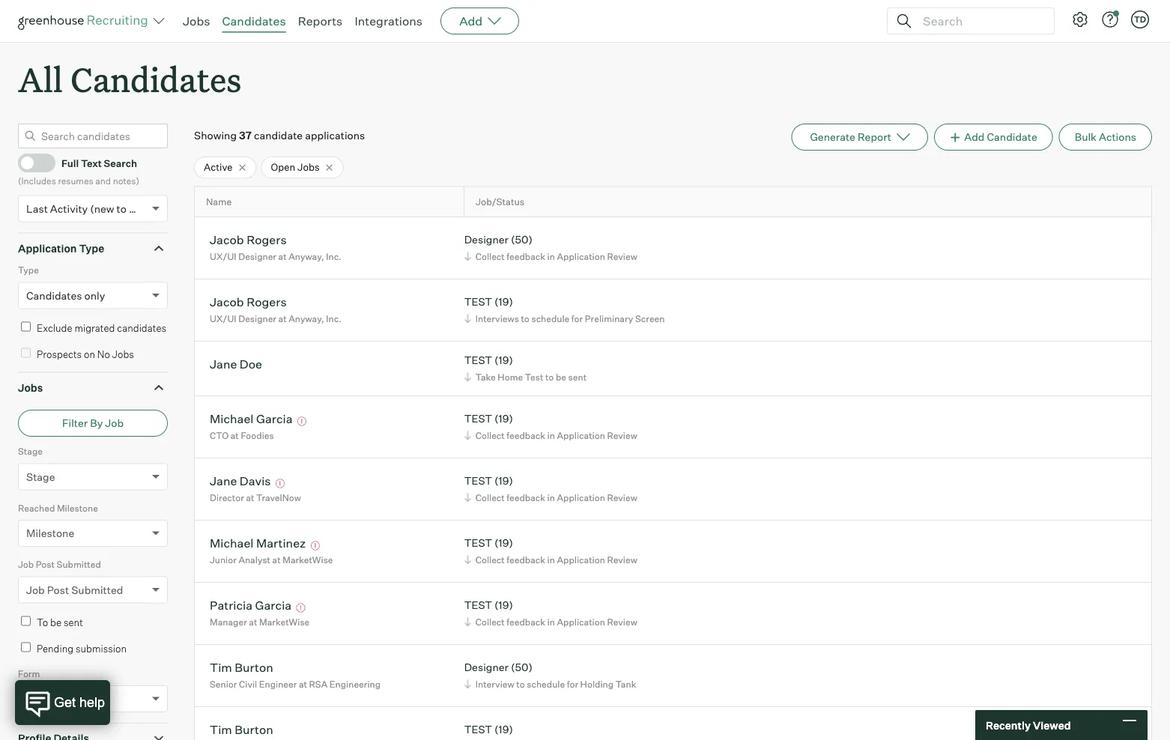 Task type: locate. For each thing, give the bounding box(es) containing it.
senior
[[210, 679, 237, 690]]

1 vertical spatial post
[[47, 584, 69, 597]]

1 vertical spatial anyway,
[[289, 313, 324, 324]]

reached
[[18, 503, 55, 514]]

1 vertical spatial burton
[[235, 722, 273, 737]]

td button
[[1129, 7, 1153, 31]]

sent up pending submission
[[64, 617, 83, 629]]

0 vertical spatial inc.
[[326, 251, 342, 262]]

take home test to be sent link
[[462, 370, 591, 384]]

schedule inside test (19) interviews to schedule for preliminary screen
[[532, 313, 570, 324]]

add candidate
[[965, 131, 1038, 144]]

at inside tim burton senior civil engineer at rsa engineering
[[299, 679, 307, 690]]

post down reached
[[36, 559, 55, 570]]

garcia inside patricia garcia link
[[255, 598, 292, 613]]

in for michael martinez
[[548, 554, 555, 566]]

(50) inside designer (50) collect feedback in application review
[[511, 233, 533, 246]]

for inside the designer (50) interview to schedule for holding tank
[[567, 679, 579, 690]]

exclude
[[37, 322, 72, 334]]

test
[[464, 295, 492, 309], [464, 354, 492, 367], [464, 412, 492, 425], [464, 475, 492, 488], [464, 537, 492, 550], [464, 599, 492, 612], [464, 723, 492, 736]]

1 in from the top
[[548, 251, 555, 262]]

(19) for director at travelnow
[[495, 475, 513, 488]]

for for rogers
[[572, 313, 583, 324]]

collect feedback in application review link for michael garcia
[[462, 428, 641, 443]]

2 ux/ui from the top
[[210, 313, 237, 324]]

submitted up to be sent
[[71, 584, 123, 597]]

preliminary
[[585, 313, 634, 324]]

add for add
[[460, 13, 483, 28]]

candidates inside type element
[[26, 289, 82, 302]]

to inside test (19) interviews to schedule for preliminary screen
[[521, 313, 530, 324]]

post up to be sent
[[47, 584, 69, 597]]

3 test from the top
[[464, 412, 492, 425]]

0 vertical spatial type
[[79, 242, 104, 255]]

(50) for tim burton
[[511, 661, 533, 674]]

type
[[79, 242, 104, 255], [18, 265, 39, 276]]

to right test
[[546, 371, 554, 383]]

sent right test
[[569, 371, 587, 383]]

all candidates
[[18, 57, 242, 101]]

burton inside 'link'
[[235, 722, 273, 737]]

1 test from the top
[[464, 295, 492, 309]]

0 vertical spatial jacob rogers ux/ui designer at anyway, inc.
[[210, 232, 342, 262]]

test (19)
[[464, 723, 513, 736]]

collect for michael garcia
[[476, 430, 505, 441]]

add inside popup button
[[460, 13, 483, 28]]

1 vertical spatial jacob rogers ux/ui designer at anyway, inc.
[[210, 294, 342, 324]]

jacob for designer
[[210, 232, 244, 247]]

1 horizontal spatial add
[[965, 131, 985, 144]]

for inside test (19) interviews to schedule for preliminary screen
[[572, 313, 583, 324]]

jobs down prospects on no jobs checkbox
[[18, 381, 43, 394]]

schedule for tim burton
[[527, 679, 565, 690]]

select
[[26, 693, 57, 706]]

reached milestone element
[[18, 501, 168, 558]]

2 tim from the top
[[210, 722, 232, 737]]

burton down civil
[[235, 722, 273, 737]]

candidates for candidates
[[222, 13, 286, 28]]

test for cto at foodies
[[464, 412, 492, 425]]

garcia inside "michael garcia" 'link'
[[256, 411, 293, 426]]

generate report button
[[792, 124, 929, 151]]

1 horizontal spatial sent
[[569, 371, 587, 383]]

2 review from the top
[[607, 430, 638, 441]]

actions
[[1099, 131, 1137, 144]]

patricia
[[210, 598, 253, 613]]

tim burton link for test (19)
[[210, 722, 273, 739]]

(19) inside test (19) interviews to schedule for preliminary screen
[[495, 295, 513, 309]]

feedback
[[507, 251, 546, 262], [507, 430, 546, 441], [507, 492, 546, 503], [507, 554, 546, 566], [507, 617, 546, 628]]

junior
[[210, 554, 237, 566]]

test for manager at marketwise
[[464, 599, 492, 612]]

engineer
[[259, 679, 297, 690]]

collect feedback in application review link
[[462, 249, 641, 264], [462, 428, 641, 443], [462, 491, 641, 505], [462, 553, 641, 567], [462, 615, 641, 629]]

tim burton link up civil
[[210, 660, 273, 677]]

prospects on no jobs
[[37, 348, 134, 360]]

candidates right jobs link
[[222, 13, 286, 28]]

2 rogers from the top
[[247, 294, 287, 309]]

(19)
[[495, 295, 513, 309], [495, 354, 513, 367], [495, 412, 513, 425], [495, 475, 513, 488], [495, 537, 513, 550], [495, 599, 513, 612], [495, 723, 513, 736]]

greenhouse recruiting image
[[18, 12, 153, 30]]

collect
[[476, 251, 505, 262], [476, 430, 505, 441], [476, 492, 505, 503], [476, 554, 505, 566], [476, 617, 505, 628]]

0 vertical spatial jacob rogers link
[[210, 232, 287, 249]]

michael for michael martinez
[[210, 536, 254, 551]]

collect for jane davis
[[476, 492, 505, 503]]

1 michael from the top
[[210, 411, 254, 426]]

jane doe
[[210, 357, 262, 371]]

2 anyway, from the top
[[289, 313, 324, 324]]

5 collect from the top
[[476, 617, 505, 628]]

(19) for cto at foodies
[[495, 412, 513, 425]]

1 vertical spatial add
[[965, 131, 985, 144]]

holding
[[581, 679, 614, 690]]

burton up civil
[[235, 660, 273, 675]]

1 horizontal spatial be
[[556, 371, 567, 383]]

2 test (19) collect feedback in application review from the top
[[464, 475, 638, 503]]

test (19) collect feedback in application review for michael martinez
[[464, 537, 638, 566]]

filter by job button
[[18, 410, 168, 437]]

(50) up interview
[[511, 661, 533, 674]]

job post submitted up to be sent
[[26, 584, 123, 597]]

td button
[[1132, 10, 1150, 28]]

4 test (19) collect feedback in application review from the top
[[464, 599, 638, 628]]

0 vertical spatial ux/ui
[[210, 251, 237, 262]]

1 vertical spatial jacob rogers link
[[210, 294, 287, 312]]

5 feedback from the top
[[507, 617, 546, 628]]

tim inside tim burton 'link'
[[210, 722, 232, 737]]

tim burton link down civil
[[210, 722, 273, 739]]

1 rogers from the top
[[247, 232, 287, 247]]

candidates down jobs link
[[71, 57, 242, 101]]

1 ux/ui from the top
[[210, 251, 237, 262]]

1 vertical spatial submitted
[[71, 584, 123, 597]]

ux/ui up jane doe at the left of the page
[[210, 313, 237, 324]]

stage
[[18, 446, 43, 457], [26, 470, 55, 484]]

add
[[460, 13, 483, 28], [965, 131, 985, 144]]

0 vertical spatial burton
[[235, 660, 273, 675]]

0 vertical spatial marketwise
[[283, 554, 333, 566]]

to be sent
[[37, 617, 83, 629]]

anyway, for test
[[289, 313, 324, 324]]

stage element
[[18, 445, 168, 501]]

(19) for manager at marketwise
[[495, 599, 513, 612]]

2 in from the top
[[548, 430, 555, 441]]

screen
[[636, 313, 665, 324]]

0 vertical spatial candidates
[[222, 13, 286, 28]]

in
[[548, 251, 555, 262], [548, 430, 555, 441], [548, 492, 555, 503], [548, 554, 555, 566], [548, 617, 555, 628]]

0 vertical spatial michael
[[210, 411, 254, 426]]

0 vertical spatial add
[[460, 13, 483, 28]]

0 vertical spatial anyway,
[[289, 251, 324, 262]]

0 vertical spatial for
[[572, 313, 583, 324]]

submitted down reached milestone element
[[57, 559, 101, 570]]

1 jacob rogers link from the top
[[210, 232, 287, 249]]

tim down senior at the left bottom of the page
[[210, 722, 232, 737]]

1 vertical spatial form
[[67, 693, 93, 706]]

jacob rogers link
[[210, 232, 287, 249], [210, 294, 287, 312]]

candidates only
[[26, 289, 105, 302]]

interviews
[[476, 313, 519, 324]]

4 (19) from the top
[[495, 475, 513, 488]]

1 tim from the top
[[210, 660, 232, 675]]

foodies
[[241, 430, 274, 441]]

1 vertical spatial jane
[[210, 473, 237, 488]]

0 vertical spatial rogers
[[247, 232, 287, 247]]

0 vertical spatial post
[[36, 559, 55, 570]]

1 vertical spatial candidates
[[71, 57, 242, 101]]

burton for tim burton senior civil engineer at rsa engineering
[[235, 660, 273, 675]]

type down the last activity (new to old)
[[79, 242, 104, 255]]

1 vertical spatial for
[[567, 679, 579, 690]]

michael for michael garcia
[[210, 411, 254, 426]]

2 (19) from the top
[[495, 354, 513, 367]]

6 (19) from the top
[[495, 599, 513, 612]]

old)
[[129, 202, 148, 215]]

tim inside tim burton senior civil engineer at rsa engineering
[[210, 660, 232, 675]]

(50) inside the designer (50) interview to schedule for holding tank
[[511, 661, 533, 674]]

michael garcia link
[[210, 411, 293, 428]]

candidates for candidates only
[[26, 289, 82, 302]]

Exclude migrated candidates checkbox
[[21, 322, 31, 332]]

1 anyway, from the top
[[289, 251, 324, 262]]

jacob down name
[[210, 232, 244, 247]]

candidates
[[222, 13, 286, 28], [71, 57, 242, 101], [26, 289, 82, 302]]

1 vertical spatial rogers
[[247, 294, 287, 309]]

4 feedback from the top
[[507, 554, 546, 566]]

1 vertical spatial be
[[50, 617, 61, 629]]

2 feedback from the top
[[507, 430, 546, 441]]

reports
[[298, 13, 343, 28]]

2 tim burton link from the top
[[210, 722, 273, 739]]

4 collect feedback in application review link from the top
[[462, 553, 641, 567]]

(50) down job/status
[[511, 233, 533, 246]]

in for jane davis
[[548, 492, 555, 503]]

ux/ui down name
[[210, 251, 237, 262]]

test (19) collect feedback in application review for patricia garcia
[[464, 599, 638, 628]]

prospects
[[37, 348, 82, 360]]

2 vertical spatial candidates
[[26, 289, 82, 302]]

submitted
[[57, 559, 101, 570], [71, 584, 123, 597]]

candidates up exclude
[[26, 289, 82, 302]]

schedule right interview
[[527, 679, 565, 690]]

for for burton
[[567, 679, 579, 690]]

7 test from the top
[[464, 723, 492, 736]]

0 vertical spatial sent
[[569, 371, 587, 383]]

0 vertical spatial jacob
[[210, 232, 244, 247]]

to inside the designer (50) interview to schedule for holding tank
[[517, 679, 525, 690]]

3 collect from the top
[[476, 492, 505, 503]]

jacob rogers link for designer
[[210, 232, 287, 249]]

1 vertical spatial milestone
[[26, 527, 74, 540]]

ux/ui
[[210, 251, 237, 262], [210, 313, 237, 324]]

integrations link
[[355, 13, 423, 28]]

jobs right open
[[298, 161, 320, 173]]

pending
[[37, 643, 74, 655]]

5 review from the top
[[607, 617, 638, 628]]

jacob rogers ux/ui designer at anyway, inc. for test
[[210, 294, 342, 324]]

jacob rogers ux/ui designer at anyway, inc. up doe
[[210, 294, 342, 324]]

(50) for jacob rogers
[[511, 233, 533, 246]]

exclude migrated candidates
[[37, 322, 166, 334]]

1 vertical spatial inc.
[[326, 313, 342, 324]]

3 in from the top
[[548, 492, 555, 503]]

1 jane from the top
[[210, 357, 237, 371]]

0 vertical spatial tim burton link
[[210, 660, 273, 677]]

1 test (19) collect feedback in application review from the top
[[464, 412, 638, 441]]

configure image
[[1072, 10, 1090, 28]]

1 jacob rogers ux/ui designer at anyway, inc. from the top
[[210, 232, 342, 262]]

form down pending submission checkbox
[[18, 668, 40, 680]]

rogers up doe
[[247, 294, 287, 309]]

tim burton link for senior civil engineer at rsa engineering
[[210, 660, 273, 677]]

garcia up manager at marketwise
[[255, 598, 292, 613]]

0 vertical spatial job
[[105, 417, 124, 430]]

jacob up jane doe at the left of the page
[[210, 294, 244, 309]]

0 vertical spatial jane
[[210, 357, 237, 371]]

collect for patricia garcia
[[476, 617, 505, 628]]

td
[[1135, 14, 1147, 24]]

0 vertical spatial tim
[[210, 660, 232, 675]]

jane up director
[[210, 473, 237, 488]]

jane
[[210, 357, 237, 371], [210, 473, 237, 488]]

5 (19) from the top
[[495, 537, 513, 550]]

6 test from the top
[[464, 599, 492, 612]]

Pending submission checkbox
[[21, 643, 31, 653]]

1 horizontal spatial type
[[79, 242, 104, 255]]

rogers down open
[[247, 232, 287, 247]]

1 review from the top
[[607, 251, 638, 262]]

anyway, for designer
[[289, 251, 324, 262]]

review
[[607, 251, 638, 262], [607, 430, 638, 441], [607, 492, 638, 503], [607, 554, 638, 566], [607, 617, 638, 628]]

1 vertical spatial ux/ui
[[210, 313, 237, 324]]

5 collect feedback in application review link from the top
[[462, 615, 641, 629]]

1 jacob from the top
[[210, 232, 244, 247]]

1 vertical spatial schedule
[[527, 679, 565, 690]]

form right a
[[67, 693, 93, 706]]

michael inside 'link'
[[210, 411, 254, 426]]

1 collect from the top
[[476, 251, 505, 262]]

garcia up foodies
[[256, 411, 293, 426]]

to left old)
[[117, 202, 127, 215]]

0 vertical spatial stage
[[18, 446, 43, 457]]

cto
[[210, 430, 229, 441]]

1 (50) from the top
[[511, 233, 533, 246]]

4 review from the top
[[607, 554, 638, 566]]

jacob rogers link up doe
[[210, 294, 287, 312]]

interview
[[476, 679, 515, 690]]

0 vertical spatial garcia
[[256, 411, 293, 426]]

4 collect from the top
[[476, 554, 505, 566]]

1 vertical spatial tim burton link
[[210, 722, 273, 739]]

schedule inside the designer (50) interview to schedule for holding tank
[[527, 679, 565, 690]]

tim burton link
[[210, 660, 273, 677], [210, 722, 273, 739]]

5 test from the top
[[464, 537, 492, 550]]

jacob rogers link down name
[[210, 232, 287, 249]]

job post submitted down reached milestone element
[[18, 559, 101, 570]]

cto at foodies
[[210, 430, 274, 441]]

sent inside test (19) take home test to be sent
[[569, 371, 587, 383]]

tim for tim burton senior civil engineer at rsa engineering
[[210, 660, 232, 675]]

2 michael from the top
[[210, 536, 254, 551]]

2 burton from the top
[[235, 722, 273, 737]]

form
[[18, 668, 40, 680], [67, 693, 93, 706]]

to for (19)
[[521, 313, 530, 324]]

5 in from the top
[[548, 617, 555, 628]]

3 test (19) collect feedback in application review from the top
[[464, 537, 638, 566]]

tim up senior at the left bottom of the page
[[210, 660, 232, 675]]

3 (19) from the top
[[495, 412, 513, 425]]

take
[[476, 371, 496, 383]]

0 horizontal spatial type
[[18, 265, 39, 276]]

type down the application type
[[18, 265, 39, 276]]

collect for michael martinez
[[476, 554, 505, 566]]

only
[[84, 289, 105, 302]]

be right to
[[50, 617, 61, 629]]

job post submitted
[[18, 559, 101, 570], [26, 584, 123, 597]]

1 vertical spatial garcia
[[255, 598, 292, 613]]

jane left doe
[[210, 357, 237, 371]]

2 (50) from the top
[[511, 661, 533, 674]]

2 test from the top
[[464, 354, 492, 367]]

1 collect feedback in application review link from the top
[[462, 249, 641, 264]]

1 vertical spatial (50)
[[511, 661, 533, 674]]

1 vertical spatial jacob
[[210, 294, 244, 309]]

1 burton from the top
[[235, 660, 273, 675]]

test inside test (19) interviews to schedule for preliminary screen
[[464, 295, 492, 309]]

test for ux/ui designer at anyway, inc.
[[464, 295, 492, 309]]

2 collect feedback in application review link from the top
[[462, 428, 641, 443]]

michael martinez link
[[210, 536, 306, 553]]

1 vertical spatial tim
[[210, 722, 232, 737]]

4 in from the top
[[548, 554, 555, 566]]

37
[[239, 129, 252, 142]]

michael up junior
[[210, 536, 254, 551]]

michael garcia has been in application review for more than 5 days image
[[295, 417, 309, 426]]

ux/ui for designer (50)
[[210, 251, 237, 262]]

be right test
[[556, 371, 567, 383]]

0 vertical spatial schedule
[[532, 313, 570, 324]]

1 vertical spatial michael
[[210, 536, 254, 551]]

for left holding
[[567, 679, 579, 690]]

1 tim burton link from the top
[[210, 660, 273, 677]]

2 jacob from the top
[[210, 294, 244, 309]]

1 feedback from the top
[[507, 251, 546, 262]]

2 inc. from the top
[[326, 313, 342, 324]]

michael up the cto at foodies
[[210, 411, 254, 426]]

home
[[498, 371, 523, 383]]

checkmark image
[[25, 157, 36, 168]]

3 collect feedback in application review link from the top
[[462, 491, 641, 505]]

0 vertical spatial (50)
[[511, 233, 533, 246]]

candidate
[[987, 131, 1038, 144]]

1 vertical spatial job post submitted
[[26, 584, 123, 597]]

to right interviews
[[521, 313, 530, 324]]

application for michael garcia
[[557, 430, 605, 441]]

0 horizontal spatial add
[[460, 13, 483, 28]]

4 test from the top
[[464, 475, 492, 488]]

0 vertical spatial be
[[556, 371, 567, 383]]

marketwise down patricia garcia has been in application review for more than 5 days image on the bottom of the page
[[259, 617, 310, 628]]

2 jacob rogers ux/ui designer at anyway, inc. from the top
[[210, 294, 342, 324]]

milestone down "stage" element
[[57, 503, 98, 514]]

test (19) collect feedback in application review for michael garcia
[[464, 412, 638, 441]]

type element
[[18, 263, 168, 320]]

0 vertical spatial job post submitted
[[18, 559, 101, 570]]

schedule right interviews
[[532, 313, 570, 324]]

search
[[104, 157, 137, 169]]

0 horizontal spatial sent
[[64, 617, 83, 629]]

designer
[[464, 233, 509, 246], [238, 251, 277, 262], [238, 313, 277, 324], [464, 661, 509, 674]]

candidates link
[[222, 13, 286, 28]]

3 feedback from the top
[[507, 492, 546, 503]]

post
[[36, 559, 55, 570], [47, 584, 69, 597]]

3 review from the top
[[607, 492, 638, 503]]

designer (50) interview to schedule for holding tank
[[464, 661, 637, 690]]

michael martinez
[[210, 536, 306, 551]]

jobs left candidates link
[[183, 13, 210, 28]]

for left the preliminary
[[572, 313, 583, 324]]

burton
[[235, 660, 273, 675], [235, 722, 273, 737]]

2 collect from the top
[[476, 430, 505, 441]]

burton inside tim burton senior civil engineer at rsa engineering
[[235, 660, 273, 675]]

2 jacob rogers link from the top
[[210, 294, 287, 312]]

milestone down reached milestone
[[26, 527, 74, 540]]

for
[[572, 313, 583, 324], [567, 679, 579, 690]]

manager
[[210, 617, 247, 628]]

job
[[105, 417, 124, 430], [18, 559, 34, 570], [26, 584, 45, 597]]

0 horizontal spatial form
[[18, 668, 40, 680]]

to right interview
[[517, 679, 525, 690]]

2 jane from the top
[[210, 473, 237, 488]]

candidates only option
[[26, 289, 105, 302]]

marketwise down michael martinez has been in application review for more than 5 days icon
[[283, 554, 333, 566]]

1 vertical spatial stage
[[26, 470, 55, 484]]

1 (19) from the top
[[495, 295, 513, 309]]

jacob rogers ux/ui designer at anyway, inc. down name
[[210, 232, 342, 262]]

1 inc. from the top
[[326, 251, 342, 262]]

To be sent checkbox
[[21, 617, 31, 626]]



Task type: vqa. For each thing, say whether or not it's contained in the screenshot.


Task type: describe. For each thing, give the bounding box(es) containing it.
generate report
[[810, 131, 892, 144]]

patricia garcia has been in application review for more than 5 days image
[[294, 604, 308, 613]]

test (19) collect feedback in application review for jane davis
[[464, 475, 638, 503]]

(includes
[[18, 175, 56, 186]]

(new
[[90, 202, 114, 215]]

recently
[[986, 719, 1031, 732]]

(19) for junior analyst at marketwise
[[495, 537, 513, 550]]

to
[[37, 617, 48, 629]]

martinez
[[256, 536, 306, 551]]

collect feedback in application review link for michael martinez
[[462, 553, 641, 567]]

7 (19) from the top
[[495, 723, 513, 736]]

job inside button
[[105, 417, 124, 430]]

director at travelnow
[[210, 492, 301, 503]]

last activity (new to old)
[[26, 202, 148, 215]]

activity
[[50, 202, 88, 215]]

text
[[81, 157, 102, 169]]

on
[[84, 348, 95, 360]]

2 vertical spatial job
[[26, 584, 45, 597]]

application for michael martinez
[[557, 554, 605, 566]]

feedback for patricia garcia
[[507, 617, 546, 628]]

0 vertical spatial submitted
[[57, 559, 101, 570]]

designer inside designer (50) collect feedback in application review
[[464, 233, 509, 246]]

to inside test (19) take home test to be sent
[[546, 371, 554, 383]]

and
[[95, 175, 111, 186]]

last
[[26, 202, 48, 215]]

no
[[97, 348, 110, 360]]

collect feedback in application review link for patricia garcia
[[462, 615, 641, 629]]

jane davis
[[210, 473, 271, 488]]

jane for jane doe
[[210, 357, 237, 371]]

patricia garcia link
[[210, 598, 292, 615]]

feedback for jane davis
[[507, 492, 546, 503]]

to for (50)
[[517, 679, 525, 690]]

last activity (new to old) option
[[26, 202, 148, 215]]

manager at marketwise
[[210, 617, 310, 628]]

showing 37 candidate applications
[[194, 129, 365, 142]]

filter by job
[[62, 417, 124, 430]]

tank
[[616, 679, 637, 690]]

migrated
[[75, 322, 115, 334]]

inc. for designer (50)
[[326, 251, 342, 262]]

Prospects on No Jobs checkbox
[[21, 348, 31, 358]]

1 vertical spatial job
[[18, 559, 34, 570]]

candidate
[[254, 129, 303, 142]]

recently viewed
[[986, 719, 1071, 732]]

garcia for patricia garcia
[[255, 598, 292, 613]]

0 horizontal spatial be
[[50, 617, 61, 629]]

rogers for designer
[[247, 232, 287, 247]]

engineering
[[330, 679, 381, 690]]

tim burton
[[210, 722, 273, 737]]

jobs right no
[[112, 348, 134, 360]]

be inside test (19) take home test to be sent
[[556, 371, 567, 383]]

reports link
[[298, 13, 343, 28]]

feedback for michael garcia
[[507, 430, 546, 441]]

doe
[[240, 357, 262, 371]]

open
[[271, 161, 295, 173]]

burton for tim burton
[[235, 722, 273, 737]]

tim for tim burton
[[210, 722, 232, 737]]

test for director at travelnow
[[464, 475, 492, 488]]

viewed
[[1033, 719, 1071, 732]]

full
[[61, 157, 79, 169]]

application inside designer (50) collect feedback in application review
[[557, 251, 605, 262]]

application for jane davis
[[557, 492, 605, 503]]

active
[[204, 161, 233, 173]]

review for michael martinez
[[607, 554, 638, 566]]

bulk actions link
[[1060, 124, 1153, 151]]

jane doe link
[[210, 357, 262, 374]]

rogers for test
[[247, 294, 287, 309]]

jacob for test
[[210, 294, 244, 309]]

schedule for jacob rogers
[[532, 313, 570, 324]]

1 vertical spatial sent
[[64, 617, 83, 629]]

rsa
[[309, 679, 328, 690]]

test (19) interviews to schedule for preliminary screen
[[464, 295, 665, 324]]

review for michael garcia
[[607, 430, 638, 441]]

1 vertical spatial marketwise
[[259, 617, 310, 628]]

davis
[[240, 473, 271, 488]]

jobs link
[[183, 13, 210, 28]]

bulk
[[1075, 131, 1097, 144]]

interview to schedule for holding tank link
[[462, 677, 640, 692]]

to for activity
[[117, 202, 127, 215]]

candidates
[[117, 322, 166, 334]]

director
[[210, 492, 244, 503]]

0 vertical spatial form
[[18, 668, 40, 680]]

Search text field
[[920, 10, 1041, 32]]

in inside designer (50) collect feedback in application review
[[548, 251, 555, 262]]

full text search (includes resumes and notes)
[[18, 157, 139, 186]]

test
[[525, 371, 544, 383]]

candidate reports are now available! apply filters and select "view in app" element
[[792, 124, 929, 151]]

review for patricia garcia
[[607, 617, 638, 628]]

add button
[[441, 7, 520, 34]]

0 vertical spatial milestone
[[57, 503, 98, 514]]

feedback for michael martinez
[[507, 554, 546, 566]]

select a form
[[26, 693, 93, 706]]

reached milestone
[[18, 503, 98, 514]]

1 vertical spatial type
[[18, 265, 39, 276]]

garcia for michael garcia
[[256, 411, 293, 426]]

by
[[90, 417, 103, 430]]

michael garcia
[[210, 411, 293, 426]]

add for add candidate
[[965, 131, 985, 144]]

civil
[[239, 679, 257, 690]]

designer (50) collect feedback in application review
[[464, 233, 638, 262]]

in for patricia garcia
[[548, 617, 555, 628]]

jane davis link
[[210, 473, 271, 491]]

collect inside designer (50) collect feedback in application review
[[476, 251, 505, 262]]

name
[[206, 196, 232, 208]]

(19) inside test (19) take home test to be sent
[[495, 354, 513, 367]]

ux/ui for test (19)
[[210, 313, 237, 324]]

submission
[[76, 643, 127, 655]]

all
[[18, 57, 63, 101]]

a
[[59, 693, 65, 706]]

interviews to schedule for preliminary screen link
[[462, 312, 669, 326]]

collect feedback in application review link for jane davis
[[462, 491, 641, 505]]

michael martinez has been in application review for more than 5 days image
[[309, 542, 322, 551]]

applications
[[305, 129, 365, 142]]

jacob rogers link for test
[[210, 294, 287, 312]]

test inside test (19) take home test to be sent
[[464, 354, 492, 367]]

in for michael garcia
[[548, 430, 555, 441]]

junior analyst at marketwise
[[210, 554, 333, 566]]

add candidate link
[[935, 124, 1054, 151]]

feedback inside designer (50) collect feedback in application review
[[507, 251, 546, 262]]

showing
[[194, 129, 237, 142]]

job post submitted element
[[18, 558, 168, 614]]

jane for jane davis
[[210, 473, 237, 488]]

test (19) take home test to be sent
[[464, 354, 587, 383]]

1 horizontal spatial form
[[67, 693, 93, 706]]

patricia garcia
[[210, 598, 292, 613]]

designer inside the designer (50) interview to schedule for holding tank
[[464, 661, 509, 674]]

filter
[[62, 417, 88, 430]]

notes)
[[113, 175, 139, 186]]

integrations
[[355, 13, 423, 28]]

(19) for ux/ui designer at anyway, inc.
[[495, 295, 513, 309]]

bulk actions
[[1075, 131, 1137, 144]]

inc. for test (19)
[[326, 313, 342, 324]]

test for junior analyst at marketwise
[[464, 537, 492, 550]]

application for patricia garcia
[[557, 617, 605, 628]]

review inside designer (50) collect feedback in application review
[[607, 251, 638, 262]]

Search candidates field
[[18, 124, 168, 149]]

review for jane davis
[[607, 492, 638, 503]]

jane davis has been in application review for more than 5 days image
[[274, 479, 287, 488]]

open jobs
[[271, 161, 320, 173]]

form element
[[18, 667, 168, 723]]

analyst
[[239, 554, 271, 566]]

jacob rogers ux/ui designer at anyway, inc. for designer
[[210, 232, 342, 262]]

resumes
[[58, 175, 93, 186]]



